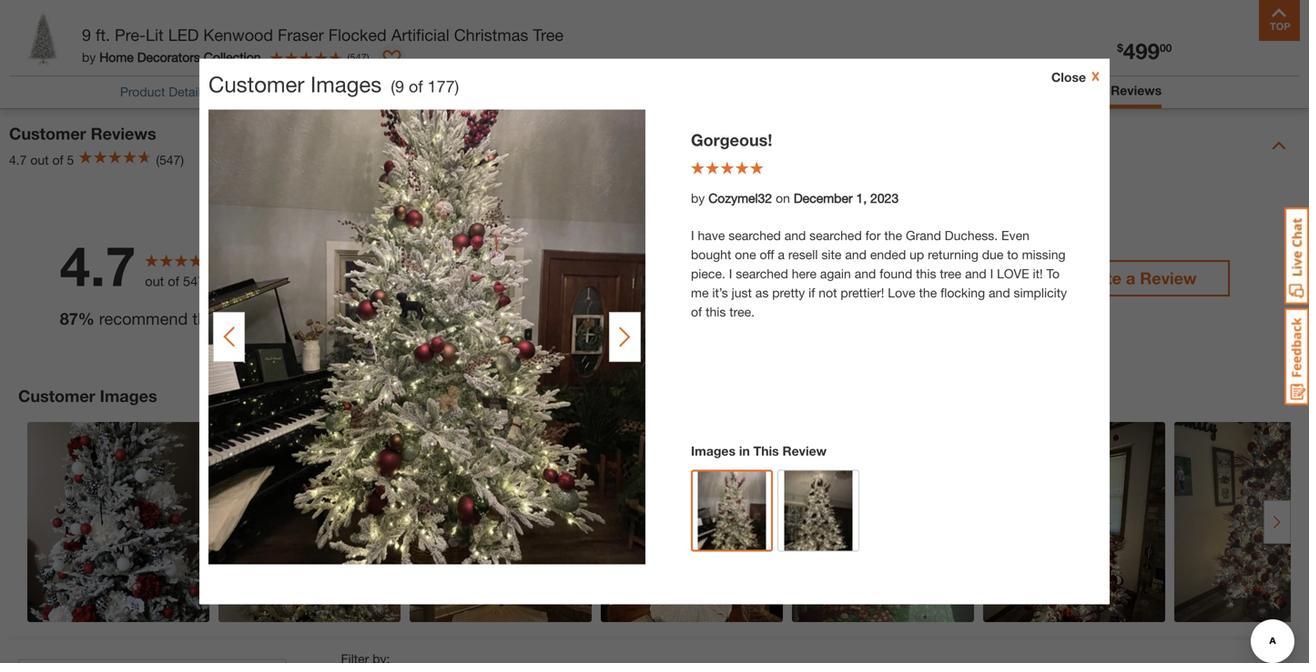Task type: locate. For each thing, give the bounding box(es) containing it.
1 horizontal spatial thumbnail image
[[784, 471, 853, 562]]

1 horizontal spatial 547
[[350, 51, 367, 63]]

) down flocked
[[367, 51, 369, 63]]

0 vertical spatial 4.7
[[9, 152, 27, 167]]

by down 'ft.'
[[82, 50, 96, 65]]

9
[[82, 25, 91, 45], [395, 76, 404, 96]]

reviews
[[1111, 83, 1162, 98], [91, 124, 156, 143]]

0 vertical spatial )
[[367, 51, 369, 63]]

i down due in the top right of the page
[[990, 266, 993, 281]]

9 left 177
[[395, 76, 404, 96]]

specifications button
[[420, 82, 500, 101], [420, 82, 500, 101]]

1 vertical spatial (
[[391, 76, 395, 96]]

0 horizontal spatial 4.7
[[9, 152, 27, 167]]

product
[[223, 309, 281, 329]]

)
[[367, 51, 369, 63], [455, 76, 459, 96]]

the right love
[[919, 285, 937, 300]]

searched up as
[[736, 266, 788, 281]]

images down recommend
[[100, 386, 157, 406]]

returning
[[928, 247, 979, 262]]

customer images main content
[[0, 0, 1309, 664]]

and up prettier!
[[855, 266, 876, 281]]

images
[[310, 71, 382, 97], [100, 386, 157, 406], [691, 444, 736, 459]]

1 vertical spatial review
[[783, 444, 827, 459]]

) inside 'customer images ( 9 of 177 )'
[[455, 76, 459, 96]]

1 vertical spatial images
[[100, 386, 157, 406]]

and up resell
[[785, 228, 806, 243]]

lit
[[146, 25, 164, 45]]

images in this review
[[691, 444, 827, 459]]

the
[[884, 228, 902, 243], [919, 285, 937, 300]]

1 vertical spatial 5
[[341, 204, 349, 221]]

out
[[30, 152, 49, 167], [145, 274, 164, 289]]

0 vertical spatial by
[[82, 50, 96, 65]]

this down up
[[916, 266, 936, 281]]

i left have
[[691, 228, 694, 243]]

up
[[910, 247, 924, 262]]

star icon image for 2
[[358, 302, 375, 320]]

0 vertical spatial customer reviews
[[1047, 83, 1162, 98]]

3 star icon image from the top
[[358, 269, 375, 287]]

here
[[792, 266, 817, 281]]

0 horizontal spatial images
[[100, 386, 157, 406]]

4
[[341, 237, 349, 254]]

547 left reviews
[[183, 274, 205, 289]]

cozymel32
[[709, 191, 772, 206]]

for
[[865, 228, 881, 243]]

this down out of 547 reviews
[[192, 309, 219, 329]]

customer
[[208, 71, 304, 97], [1047, 83, 1107, 98], [9, 124, 86, 143], [18, 386, 95, 406]]

decorators
[[137, 50, 200, 65]]

1 horizontal spatial )
[[455, 76, 459, 96]]

thumbnail image
[[784, 471, 853, 562], [698, 472, 766, 563]]

0 vertical spatial a
[[778, 247, 785, 262]]

due
[[982, 247, 1004, 262]]

customer reviews
[[1047, 83, 1162, 98], [9, 124, 156, 143]]

customer images
[[18, 386, 157, 406]]

1 vertical spatial by
[[691, 191, 705, 206]]

reviews
[[209, 274, 253, 289]]

feedback link image
[[1285, 308, 1309, 406]]

by
[[82, 50, 96, 65], [691, 191, 705, 206]]

1 vertical spatial reviews
[[91, 124, 156, 143]]

images left in
[[691, 444, 736, 459]]

1 vertical spatial )
[[455, 76, 459, 96]]

thumbnail image down in
[[698, 472, 766, 563]]

0 horizontal spatial reviews
[[91, 124, 156, 143]]

customer reviews down $
[[1047, 83, 1162, 98]]

00
[[1160, 41, 1172, 54]]

0 vertical spatial review
[[1140, 268, 1197, 288]]

of inside i have searched and searched for the grand duchess. even bought one off a resell site and ended up returning due to missing piece. i searched here again and found this tree and i love it! to me it's just as pretty if not prettier! love the flocking and simplicity of this tree.
[[691, 305, 702, 320]]

0 horizontal spatial a
[[778, 247, 785, 262]]

a right off
[[778, 247, 785, 262]]

reviews down 499
[[1111, 83, 1162, 98]]

close
[[1051, 70, 1086, 85]]

a right write
[[1126, 268, 1136, 288]]

one
[[735, 247, 756, 262]]

tree
[[533, 25, 564, 45]]

2 star icon image from the top
[[358, 237, 375, 255]]

and down love
[[989, 285, 1010, 300]]

1 vertical spatial out
[[145, 274, 164, 289]]

led
[[168, 25, 199, 45]]

a inside i have searched and searched for the grand duchess. even bought one off a resell site and ended up returning due to missing piece. i searched here again and found this tree and i love it! to me it's just as pretty if not prettier! love the flocking and simplicity of this tree.
[[778, 247, 785, 262]]

duchess.
[[945, 228, 998, 243]]

0 horizontal spatial 9
[[82, 25, 91, 45]]

4.7
[[9, 152, 27, 167], [60, 233, 136, 298]]

1 horizontal spatial by
[[691, 191, 705, 206]]

by inside customer images main content
[[691, 191, 705, 206]]

review
[[1140, 268, 1197, 288], [783, 444, 827, 459]]

by up have
[[691, 191, 705, 206]]

1 horizontal spatial this
[[706, 305, 726, 320]]

1 vertical spatial a
[[1126, 268, 1136, 288]]

0 horizontal spatial 5
[[67, 152, 74, 167]]

prettier!
[[841, 285, 884, 300]]

( down flocked
[[347, 51, 350, 63]]

0 vertical spatial images
[[310, 71, 382, 97]]

to
[[1047, 266, 1060, 281]]

and
[[785, 228, 806, 243], [845, 247, 867, 262], [855, 266, 876, 281], [965, 266, 987, 281], [989, 285, 1010, 300]]

( left 177
[[391, 76, 395, 96]]

1 horizontal spatial reviews
[[1111, 83, 1162, 98]]

2 vertical spatial images
[[691, 444, 736, 459]]

9 ft. pre-lit led kenwood fraser flocked artificial christmas tree
[[82, 25, 564, 45]]

0 vertical spatial reviews
[[1111, 83, 1162, 98]]

1 horizontal spatial a
[[1126, 268, 1136, 288]]

it's
[[712, 285, 728, 300]]

547
[[350, 51, 367, 63], [183, 274, 205, 289]]

searched
[[729, 228, 781, 243], [810, 228, 862, 243], [736, 266, 788, 281]]

0 horizontal spatial 547
[[183, 274, 205, 289]]

0 horizontal spatial the
[[884, 228, 902, 243]]

1 horizontal spatial 5
[[341, 204, 349, 221]]

the up ended in the top right of the page
[[884, 228, 902, 243]]

customer reviews up 4.7 out of 5
[[9, 124, 156, 143]]

0 horizontal spatial (
[[347, 51, 350, 63]]

0 vertical spatial the
[[884, 228, 902, 243]]

1 horizontal spatial (
[[391, 76, 395, 96]]

star icon image for 4
[[358, 237, 375, 255]]

product image image
[[14, 9, 73, 68]]

0 vertical spatial 5
[[67, 152, 74, 167]]

1 vertical spatial 9
[[395, 76, 404, 96]]

specifications
[[420, 84, 500, 99]]

1 vertical spatial 4.7
[[60, 233, 136, 298]]

9 inside 'customer images ( 9 of 177 )'
[[395, 76, 404, 96]]

1 vertical spatial the
[[919, 285, 937, 300]]

navigation
[[519, 0, 790, 61]]

flocking
[[941, 285, 985, 300]]

off
[[760, 247, 774, 262]]

( inside 'customer images ( 9 of 177 )'
[[391, 76, 395, 96]]

0 horizontal spatial thumbnail image
[[698, 472, 766, 563]]

0 horizontal spatial out
[[30, 152, 49, 167]]

1 vertical spatial 547
[[183, 274, 205, 289]]

thumbnail image down the images in this review
[[784, 471, 853, 562]]

grand
[[906, 228, 941, 243]]

0 vertical spatial 547
[[350, 51, 367, 63]]

5
[[67, 152, 74, 167], [341, 204, 349, 221]]

by for by home decorators collection
[[82, 50, 96, 65]]

just
[[732, 285, 752, 300]]

1 star icon image from the top
[[358, 204, 375, 222]]

1 horizontal spatial i
[[729, 266, 732, 281]]

close link
[[1051, 68, 1101, 87]]

star icon image
[[358, 204, 375, 222], [358, 237, 375, 255], [358, 269, 375, 287], [358, 302, 375, 320], [358, 335, 375, 353]]

1 horizontal spatial images
[[310, 71, 382, 97]]

0 horizontal spatial review
[[783, 444, 827, 459]]

images down ( 547 )
[[310, 71, 382, 97]]

4 star icon image from the top
[[358, 302, 375, 320]]

of inside 'customer images ( 9 of 177 )'
[[409, 76, 423, 96]]

product details
[[120, 84, 207, 99]]

) down christmas
[[455, 76, 459, 96]]

5 star icon image from the top
[[358, 335, 375, 353]]

0 horizontal spatial by
[[82, 50, 96, 65]]

review inside customer images main content
[[783, 444, 827, 459]]

love
[[997, 266, 1029, 281]]

i
[[691, 228, 694, 243], [729, 266, 732, 281], [990, 266, 993, 281]]

1 horizontal spatial 4.7
[[60, 233, 136, 298]]

images for customer images
[[100, 386, 157, 406]]

9 left 'ft.'
[[82, 25, 91, 45]]

1 horizontal spatial review
[[1140, 268, 1197, 288]]

this
[[916, 266, 936, 281], [706, 305, 726, 320], [192, 309, 219, 329]]

review right write
[[1140, 268, 1197, 288]]

tree.
[[729, 305, 755, 320]]

i up the just
[[729, 266, 732, 281]]

4.7 for 4.7 out of 5
[[9, 152, 27, 167]]

547 down flocked
[[350, 51, 367, 63]]

of
[[409, 76, 423, 96], [52, 152, 63, 167], [168, 274, 179, 289], [691, 305, 702, 320]]

review right this
[[783, 444, 827, 459]]

live chat image
[[1285, 208, 1309, 305]]

177
[[428, 76, 455, 96]]

kenwood
[[203, 25, 273, 45]]

a inside button
[[1126, 268, 1136, 288]]

0 horizontal spatial customer reviews
[[9, 124, 156, 143]]

reviews down product
[[91, 124, 156, 143]]

resell
[[788, 247, 818, 262]]

0 horizontal spatial this
[[192, 309, 219, 329]]

2 horizontal spatial i
[[990, 266, 993, 281]]

bought
[[691, 247, 731, 262]]

1 horizontal spatial 9
[[395, 76, 404, 96]]

this down it's
[[706, 305, 726, 320]]

in
[[739, 444, 750, 459]]

this
[[754, 444, 779, 459]]



Task type: describe. For each thing, give the bounding box(es) containing it.
pre-
[[115, 25, 146, 45]]

2023
[[870, 191, 899, 206]]

recommend
[[99, 309, 188, 329]]

2 horizontal spatial images
[[691, 444, 736, 459]]

by home decorators collection
[[82, 50, 261, 65]]

details
[[169, 84, 207, 99]]

flocked
[[328, 25, 387, 45]]

star icon image for 1
[[358, 335, 375, 353]]

if
[[809, 285, 815, 300]]

as
[[755, 285, 769, 300]]

it!
[[1033, 266, 1043, 281]]

review inside button
[[1140, 268, 1197, 288]]

0 vertical spatial out
[[30, 152, 49, 167]]

out of 547 reviews
[[145, 274, 253, 289]]

499
[[1123, 38, 1160, 64]]

2 horizontal spatial this
[[916, 266, 936, 281]]

even
[[1001, 228, 1030, 243]]

me
[[691, 285, 709, 300]]

have
[[698, 228, 725, 243]]

not
[[819, 285, 837, 300]]

on
[[776, 191, 790, 206]]

3
[[341, 270, 349, 287]]

write a review button
[[1048, 260, 1230, 297]]

and right site
[[845, 247, 867, 262]]

write a review
[[1081, 268, 1197, 288]]

4.7 out of 5
[[9, 152, 74, 167]]

artificial
[[391, 25, 449, 45]]

16
[[931, 270, 947, 287]]

missing
[[1022, 247, 1066, 262]]

searched up the one
[[729, 228, 781, 243]]

december
[[794, 191, 853, 206]]

tree
[[940, 266, 962, 281]]

41
[[931, 237, 947, 254]]

87 % recommend this product
[[60, 309, 281, 329]]

customer inside main content
[[208, 71, 304, 97]]

$ 499 00
[[1117, 38, 1172, 64]]

( 547 )
[[347, 51, 369, 63]]

star icon image for 3
[[358, 269, 375, 287]]

1 horizontal spatial the
[[919, 285, 937, 300]]

by cozymel32 on december 1, 2023
[[691, 191, 899, 206]]

1 horizontal spatial customer reviews
[[1047, 83, 1162, 98]]

pretty
[[772, 285, 805, 300]]

home
[[99, 50, 134, 65]]

love
[[888, 285, 916, 300]]

i have searched and searched for the grand duchess. even bought one off a resell site and ended up returning due to missing piece. i searched here again and found this tree and i love it! to me it's just as pretty if not prettier! love the flocking and simplicity of this tree.
[[691, 228, 1067, 320]]

1 vertical spatial customer reviews
[[9, 124, 156, 143]]

write
[[1081, 268, 1122, 288]]

ft.
[[96, 25, 110, 45]]

0 vertical spatial 9
[[82, 25, 91, 45]]

0 horizontal spatial i
[[691, 228, 694, 243]]

0 horizontal spatial )
[[367, 51, 369, 63]]

%
[[78, 309, 94, 329]]

4.7 for 4.7
[[60, 233, 136, 298]]

close image
[[1086, 69, 1101, 84]]

simplicity
[[1014, 285, 1067, 300]]

1 horizontal spatial out
[[145, 274, 164, 289]]

star icon image for 5
[[358, 204, 375, 222]]

0 vertical spatial (
[[347, 51, 350, 63]]

2
[[341, 303, 349, 320]]

gorgeous!
[[691, 130, 772, 150]]

fraser
[[278, 25, 324, 45]]

site
[[822, 247, 842, 262]]

customer images ( 9 of 177 )
[[208, 71, 459, 97]]

searched up site
[[810, 228, 862, 243]]

found
[[880, 266, 912, 281]]

ended
[[870, 247, 906, 262]]

top button
[[1259, 0, 1300, 41]]

$
[[1117, 41, 1123, 54]]

images for customer images ( 9 of 177 )
[[310, 71, 382, 97]]

again
[[820, 266, 851, 281]]

to
[[1007, 247, 1019, 262]]

by for by cozymel32 on december 1, 2023
[[691, 191, 705, 206]]

and up flocking
[[965, 266, 987, 281]]

1,
[[856, 191, 867, 206]]

piece.
[[691, 266, 725, 281]]

christmas
[[454, 25, 528, 45]]

(547)
[[156, 152, 184, 167]]

collection
[[204, 50, 261, 65]]

87
[[60, 309, 78, 329]]

product
[[120, 84, 165, 99]]

1
[[341, 335, 349, 353]]



Task type: vqa. For each thing, say whether or not it's contained in the screenshot.
& corresponding to Password
no



